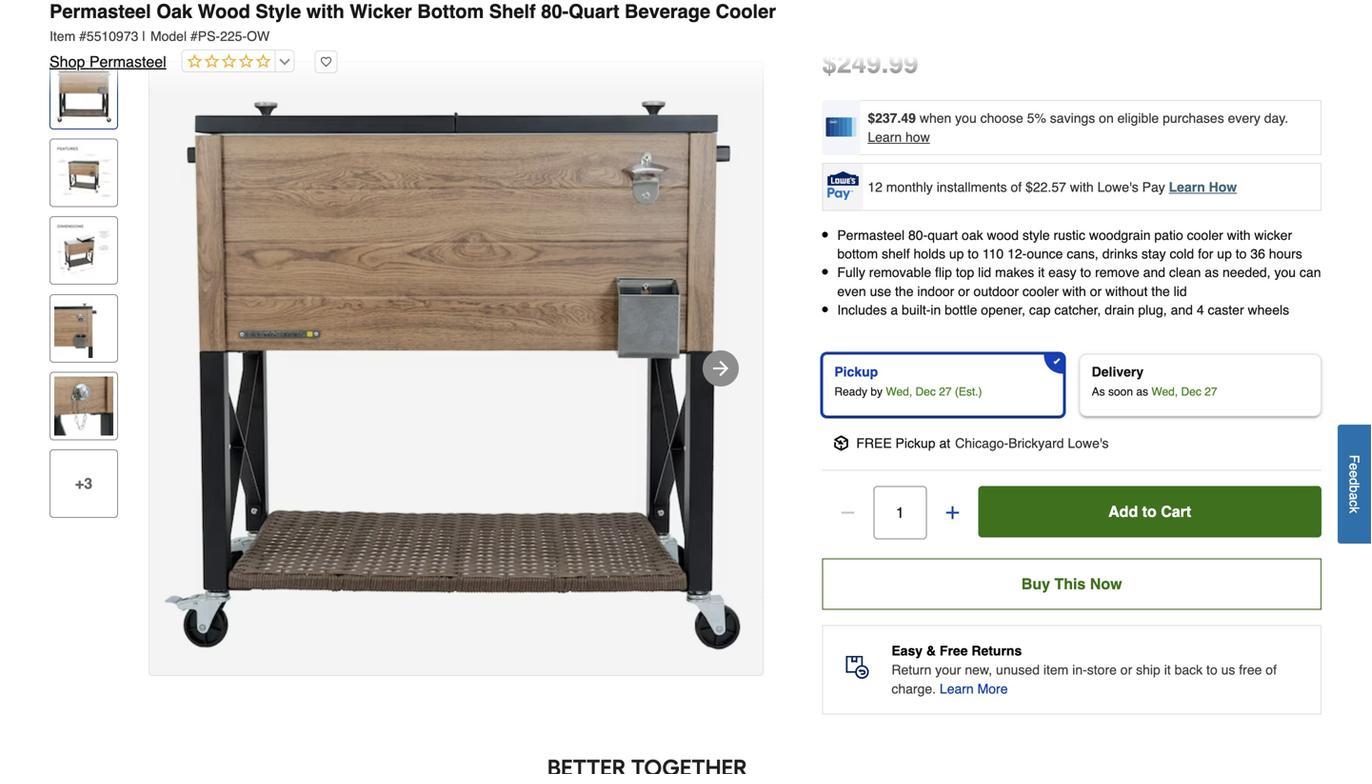 Task type: vqa. For each thing, say whether or not it's contained in the screenshot.
the '3' on the top
no



Task type: describe. For each thing, give the bounding box(es) containing it.
use
[[870, 284, 892, 299]]

|
[[142, 29, 146, 44]]

ready
[[835, 385, 868, 399]]

you inside "permasteel 80-quart oak wood style rustic woodgrain patio cooler with wicker bottom shelf holds up to 110 12-ounce cans, drinks stay cold for up to 36 hours fully removable flip top lid makes it easy to remove and clean as needed, you can even use the indoor or outdoor cooler with or without the lid includes a built-in bottle opener, cap catcher, drain plug, and 4 caster wheels"
[[1275, 265, 1296, 280]]

delivery as soon as wed, dec 27
[[1092, 364, 1218, 399]]

permasteel for 80-
[[838, 228, 905, 243]]

item
[[50, 29, 75, 44]]

f e e d b a c k button
[[1338, 425, 1372, 544]]

bottle
[[945, 302, 978, 318]]

27 inside delivery as soon as wed, dec 27
[[1205, 385, 1218, 399]]

wheels
[[1248, 302, 1290, 318]]

f e e d b a c k
[[1347, 455, 1363, 513]]

ship
[[1136, 662, 1161, 678]]

with up catcher, on the right
[[1063, 284, 1087, 299]]

caster
[[1208, 302, 1245, 318]]

lowes pay logo image
[[824, 171, 862, 200]]

quart
[[928, 228, 958, 243]]

arrow right image
[[710, 357, 732, 380]]

learn more
[[940, 681, 1008, 697]]

5510973
[[87, 29, 139, 44]]

for
[[1198, 246, 1214, 262]]

free pickup at chicago-brickyard lowe's
[[857, 436, 1109, 451]]

new,
[[965, 662, 993, 678]]

when
[[920, 110, 952, 126]]

remove
[[1095, 265, 1140, 280]]

add to cart
[[1109, 503, 1192, 520]]

cold
[[1170, 246, 1195, 262]]

pickup ready by wed, dec 27 (est.)
[[835, 364, 982, 399]]

dec inside delivery as soon as wed, dec 27
[[1182, 385, 1202, 399]]

permasteel  #ps-225-ow - thumbnail4 image
[[54, 299, 113, 358]]

permasteel  #ps-225-ow - thumbnail5 image
[[54, 377, 113, 436]]

brickyard
[[1009, 436, 1064, 451]]

249
[[837, 49, 882, 79]]

style
[[256, 0, 301, 22]]

to left 36 on the top
[[1236, 246, 1247, 262]]

day.
[[1265, 110, 1289, 126]]

1 up from the left
[[949, 246, 964, 262]]

eligible
[[1118, 110, 1159, 126]]

bottom
[[417, 0, 484, 22]]

0 horizontal spatial or
[[958, 284, 970, 299]]

patio
[[1155, 228, 1184, 243]]

0 vertical spatial cooler
[[1187, 228, 1224, 243]]

how
[[906, 130, 930, 145]]

store
[[1088, 662, 1117, 678]]

beverage
[[625, 0, 711, 22]]

shop
[[50, 53, 85, 70]]

clean
[[1170, 265, 1201, 280]]

pay
[[1143, 179, 1166, 195]]

cooler
[[716, 0, 776, 22]]

back
[[1175, 662, 1203, 678]]

ow
[[247, 29, 270, 44]]

1 horizontal spatial or
[[1090, 284, 1102, 299]]

a inside "permasteel 80-quart oak wood style rustic woodgrain patio cooler with wicker bottom shelf holds up to 110 12-ounce cans, drinks stay cold for up to 36 hours fully removable flip top lid makes it easy to remove and clean as needed, you can even use the indoor or outdoor cooler with or without the lid includes a built-in bottle opener, cap catcher, drain plug, and 4 caster wheels"
[[891, 302, 898, 318]]

to down oak at the top of page
[[968, 246, 979, 262]]

even
[[838, 284, 866, 299]]

better together heading
[[50, 753, 1246, 774]]

more
[[978, 681, 1008, 697]]

0 vertical spatial lowe's
[[1098, 179, 1139, 195]]

.
[[882, 49, 889, 79]]

includes
[[838, 302, 887, 318]]

80- inside permasteel oak wood style with wicker bottom shelf 80-quart beverage cooler item # 5510973 | model # ps-225-ow
[[541, 0, 569, 22]]

built-
[[902, 302, 931, 318]]

by
[[871, 385, 883, 399]]

pickup inside the pickup ready by wed, dec 27 (est.)
[[835, 364, 878, 380]]

wed, inside the pickup ready by wed, dec 27 (est.)
[[886, 385, 913, 399]]

1 vertical spatial cooler
[[1023, 284, 1059, 299]]

at
[[940, 436, 951, 451]]

shop permasteel
[[50, 53, 166, 70]]

k
[[1347, 507, 1363, 513]]

soon
[[1109, 385, 1133, 399]]

buy this now button
[[822, 559, 1322, 610]]

easy
[[1049, 265, 1077, 280]]

permasteel  #ps-225-ow image
[[150, 62, 763, 675]]

zero stars image
[[183, 53, 271, 71]]

heart outline image
[[315, 50, 338, 73]]

1 horizontal spatial pickup
[[896, 436, 936, 451]]

free
[[857, 436, 892, 451]]

&
[[927, 643, 936, 659]]

oak
[[962, 228, 984, 243]]

wood
[[198, 0, 250, 22]]

shelf
[[882, 246, 910, 262]]

0 vertical spatial lid
[[978, 265, 992, 280]]

permasteel oak wood style with wicker bottom shelf 80-quart beverage cooler item # 5510973 | model # ps-225-ow
[[50, 0, 776, 44]]

99
[[889, 49, 919, 79]]

stay
[[1142, 246, 1166, 262]]

to inside button
[[1143, 503, 1157, 520]]

cart
[[1161, 503, 1192, 520]]

returns
[[972, 643, 1022, 659]]

free
[[1239, 662, 1262, 678]]

now
[[1090, 575, 1123, 593]]

1 the from the left
[[895, 284, 914, 299]]

a inside button
[[1347, 493, 1363, 500]]

item number 5 5 1 0 9 7 3 and model number p s - 2 2 5 - o w element
[[50, 27, 1322, 46]]

chicago-
[[955, 436, 1009, 451]]

style
[[1023, 228, 1050, 243]]

holds
[[914, 246, 946, 262]]

4
[[1197, 302, 1204, 318]]

permasteel  #ps-225-ow - thumbnail3 image
[[54, 221, 113, 280]]

0 vertical spatial and
[[1144, 265, 1166, 280]]

permasteel  #ps-225-ow - thumbnail image
[[54, 66, 113, 125]]

minus image
[[838, 503, 858, 522]]

plug,
[[1139, 302, 1167, 318]]

1 vertical spatial and
[[1171, 302, 1193, 318]]

27 inside the pickup ready by wed, dec 27 (est.)
[[939, 385, 952, 399]]

2 e from the top
[[1347, 470, 1363, 478]]

rustic
[[1054, 228, 1086, 243]]

1 # from the left
[[79, 29, 87, 44]]

quart
[[569, 0, 620, 22]]

or inside easy & free returns return your new, unused item in-store or ship it back to us free of charge.
[[1121, 662, 1133, 678]]

2 horizontal spatial learn
[[1169, 179, 1206, 195]]

1 horizontal spatial learn
[[940, 681, 974, 697]]

drain
[[1105, 302, 1135, 318]]

36
[[1251, 246, 1266, 262]]



Task type: locate. For each thing, give the bounding box(es) containing it.
plus image
[[943, 503, 962, 522]]

to right add
[[1143, 503, 1157, 520]]

fully
[[838, 265, 866, 280]]

1 horizontal spatial cooler
[[1187, 228, 1224, 243]]

and left 4
[[1171, 302, 1193, 318]]

wed, inside delivery as soon as wed, dec 27
[[1152, 385, 1178, 399]]

how
[[1209, 179, 1237, 195]]

as
[[1205, 265, 1219, 280], [1137, 385, 1149, 399]]

it right ship
[[1165, 662, 1171, 678]]

flip
[[935, 265, 952, 280]]

0 horizontal spatial up
[[949, 246, 964, 262]]

with inside permasteel oak wood style with wicker bottom shelf 80-quart beverage cooler item # 5510973 | model # ps-225-ow
[[306, 0, 345, 22]]

80- inside "permasteel 80-quart oak wood style rustic woodgrain patio cooler with wicker bottom shelf holds up to 110 12-ounce cans, drinks stay cold for up to 36 hours fully removable flip top lid makes it easy to remove and clean as needed, you can even use the indoor or outdoor cooler with or without the lid includes a built-in bottle opener, cap catcher, drain plug, and 4 caster wheels"
[[909, 228, 928, 243]]

permasteel
[[50, 0, 151, 22], [89, 53, 166, 70], [838, 228, 905, 243]]

0 vertical spatial a
[[891, 302, 898, 318]]

1 vertical spatial it
[[1165, 662, 1171, 678]]

e up "d"
[[1347, 463, 1363, 470]]

2 27 from the left
[[1205, 385, 1218, 399]]

up
[[949, 246, 964, 262], [1218, 246, 1232, 262]]

permasteel for oak
[[50, 0, 151, 22]]

needed,
[[1223, 265, 1271, 280]]

27 left the (est.) on the right of the page
[[939, 385, 952, 399]]

0 horizontal spatial learn
[[868, 130, 902, 145]]

add
[[1109, 503, 1138, 520]]

lowe's right brickyard on the right bottom of the page
[[1068, 436, 1109, 451]]

1 vertical spatial 80-
[[909, 228, 928, 243]]

Stepper number input field with increment and decrement buttons number field
[[874, 486, 927, 540]]

option group
[[815, 346, 1330, 424]]

$ 249 . 99
[[822, 49, 919, 79]]

1 vertical spatial lid
[[1174, 284, 1187, 299]]

0 horizontal spatial pickup
[[835, 364, 878, 380]]

c
[[1347, 500, 1363, 507]]

2 # from the left
[[190, 29, 198, 44]]

1 horizontal spatial the
[[1152, 284, 1170, 299]]

1 horizontal spatial it
[[1165, 662, 1171, 678]]

1 dec from the left
[[916, 385, 936, 399]]

5%
[[1027, 110, 1047, 126]]

0 vertical spatial permasteel
[[50, 0, 151, 22]]

1 vertical spatial of
[[1266, 662, 1277, 678]]

learn
[[868, 130, 902, 145], [1169, 179, 1206, 195], [940, 681, 974, 697]]

80- up holds at top
[[909, 228, 928, 243]]

+3 button
[[50, 450, 118, 518]]

1 vertical spatial a
[[1347, 493, 1363, 500]]

1 vertical spatial pickup
[[896, 436, 936, 451]]

choose
[[981, 110, 1024, 126]]

dec inside the pickup ready by wed, dec 27 (est.)
[[916, 385, 936, 399]]

cooler
[[1187, 228, 1224, 243], [1023, 284, 1059, 299]]

0 horizontal spatial 27
[[939, 385, 952, 399]]

unused
[[996, 662, 1040, 678]]

0 horizontal spatial of
[[1011, 179, 1022, 195]]

learn how button
[[868, 128, 930, 147]]

easy
[[892, 643, 923, 659]]

1 horizontal spatial of
[[1266, 662, 1277, 678]]

(est.)
[[955, 385, 982, 399]]

1 27 from the left
[[939, 385, 952, 399]]

12 monthly installments of $22.57 with lowe's pay learn how
[[868, 179, 1237, 195]]

0 vertical spatial of
[[1011, 179, 1022, 195]]

learn down your
[[940, 681, 974, 697]]

0 horizontal spatial 80-
[[541, 0, 569, 22]]

to left us
[[1207, 662, 1218, 678]]

of inside easy & free returns return your new, unused item in-store or ship it back to us free of charge.
[[1266, 662, 1277, 678]]

1 vertical spatial lowe's
[[1068, 436, 1109, 451]]

and down 'stay'
[[1144, 265, 1166, 280]]

2 dec from the left
[[1182, 385, 1202, 399]]

0 horizontal spatial cooler
[[1023, 284, 1059, 299]]

permasteel up 5510973
[[50, 0, 151, 22]]

0 vertical spatial as
[[1205, 265, 1219, 280]]

e
[[1347, 463, 1363, 470], [1347, 470, 1363, 478]]

lid
[[978, 265, 992, 280], [1174, 284, 1187, 299]]

0 vertical spatial you
[[955, 110, 977, 126]]

d
[[1347, 478, 1363, 485]]

1 vertical spatial permasteel
[[89, 53, 166, 70]]

wed, right soon
[[1152, 385, 1178, 399]]

e up b
[[1347, 470, 1363, 478]]

up up top
[[949, 246, 964, 262]]

0 horizontal spatial as
[[1137, 385, 1149, 399]]

0 horizontal spatial you
[[955, 110, 977, 126]]

wicker
[[1255, 228, 1293, 243]]

the up plug, at the right top of the page
[[1152, 284, 1170, 299]]

1 horizontal spatial up
[[1218, 246, 1232, 262]]

in-
[[1073, 662, 1088, 678]]

1 vertical spatial as
[[1137, 385, 1149, 399]]

or
[[958, 284, 970, 299], [1090, 284, 1102, 299], [1121, 662, 1133, 678]]

the down removable
[[895, 284, 914, 299]]

to down cans,
[[1081, 265, 1092, 280]]

learn down $237.49
[[868, 130, 902, 145]]

model
[[150, 29, 187, 44]]

pickup left at
[[896, 436, 936, 451]]

110
[[983, 246, 1004, 262]]

ps-
[[198, 29, 220, 44]]

dec right soon
[[1182, 385, 1202, 399]]

f
[[1347, 455, 1363, 463]]

this
[[1055, 575, 1086, 593]]

drinks
[[1103, 246, 1138, 262]]

2 up from the left
[[1218, 246, 1232, 262]]

or down top
[[958, 284, 970, 299]]

0 horizontal spatial a
[[891, 302, 898, 318]]

it down ounce
[[1038, 265, 1045, 280]]

2 wed, from the left
[[1152, 385, 1178, 399]]

free
[[940, 643, 968, 659]]

easy & free returns return your new, unused item in-store or ship it back to us free of charge.
[[892, 643, 1277, 697]]

oak
[[156, 0, 192, 22]]

cooler up cap
[[1023, 284, 1059, 299]]

as right soon
[[1137, 385, 1149, 399]]

#
[[79, 29, 87, 44], [190, 29, 198, 44]]

removable
[[869, 265, 932, 280]]

wed, right the by
[[886, 385, 913, 399]]

2 vertical spatial permasteel
[[838, 228, 905, 243]]

lid right top
[[978, 265, 992, 280]]

1 horizontal spatial and
[[1171, 302, 1193, 318]]

you right the when
[[955, 110, 977, 126]]

0 horizontal spatial #
[[79, 29, 87, 44]]

2 horizontal spatial or
[[1121, 662, 1133, 678]]

0 horizontal spatial it
[[1038, 265, 1045, 280]]

0 horizontal spatial dec
[[916, 385, 936, 399]]

0 horizontal spatial lid
[[978, 265, 992, 280]]

12-
[[1008, 246, 1027, 262]]

1 horizontal spatial 80-
[[909, 228, 928, 243]]

permasteel inside "permasteel 80-quart oak wood style rustic woodgrain patio cooler with wicker bottom shelf holds up to 110 12-ounce cans, drinks stay cold for up to 36 hours fully removable flip top lid makes it easy to remove and clean as needed, you can even use the indoor or outdoor cooler with or without the lid includes a built-in bottle opener, cap catcher, drain plug, and 4 caster wheels"
[[838, 228, 905, 243]]

indoor
[[918, 284, 955, 299]]

lowe's
[[1098, 179, 1139, 195], [1068, 436, 1109, 451]]

of left $22.57
[[1011, 179, 1022, 195]]

on
[[1099, 110, 1114, 126]]

learn how link
[[1169, 179, 1237, 195]]

hours
[[1269, 246, 1303, 262]]

option group containing pickup
[[815, 346, 1330, 424]]

0 vertical spatial 80-
[[541, 0, 569, 22]]

1 horizontal spatial dec
[[1182, 385, 1202, 399]]

pickup image
[[834, 436, 849, 451]]

ounce
[[1027, 246, 1063, 262]]

1 horizontal spatial you
[[1275, 265, 1296, 280]]

1 wed, from the left
[[886, 385, 913, 399]]

$237.49
[[868, 110, 916, 126]]

cooler up for
[[1187, 228, 1224, 243]]

wed,
[[886, 385, 913, 399], [1152, 385, 1178, 399]]

$
[[822, 49, 837, 79]]

as inside delivery as soon as wed, dec 27
[[1137, 385, 1149, 399]]

1 horizontal spatial as
[[1205, 265, 1219, 280]]

0 horizontal spatial and
[[1144, 265, 1166, 280]]

80-
[[541, 0, 569, 22], [909, 228, 928, 243]]

installments
[[937, 179, 1007, 195]]

dec left the (est.) on the right of the page
[[916, 385, 936, 399]]

permasteel  #ps-225-ow - thumbnail2 image
[[54, 143, 113, 202]]

charge.
[[892, 681, 936, 697]]

2 vertical spatial learn
[[940, 681, 974, 697]]

savings
[[1050, 110, 1096, 126]]

bottom
[[838, 246, 878, 262]]

pickup up ready
[[835, 364, 878, 380]]

permasteel inside permasteel oak wood style with wicker bottom shelf 80-quart beverage cooler item # 5510973 | model # ps-225-ow
[[50, 0, 151, 22]]

1 horizontal spatial lid
[[1174, 284, 1187, 299]]

1 e from the top
[[1347, 463, 1363, 470]]

you inside $237.49 when you choose 5% savings on eligible purchases every day. learn how
[[955, 110, 977, 126]]

shelf
[[489, 0, 536, 22]]

# right model
[[190, 29, 198, 44]]

0 vertical spatial learn
[[868, 130, 902, 145]]

1 horizontal spatial wed,
[[1152, 385, 1178, 399]]

up right for
[[1218, 246, 1232, 262]]

with right "style"
[[306, 0, 345, 22]]

0 horizontal spatial wed,
[[886, 385, 913, 399]]

learn inside $237.49 when you choose 5% savings on eligible purchases every day. learn how
[[868, 130, 902, 145]]

27
[[939, 385, 952, 399], [1205, 385, 1218, 399]]

of
[[1011, 179, 1022, 195], [1266, 662, 1277, 678]]

as down for
[[1205, 265, 1219, 280]]

+3
[[75, 475, 93, 492]]

of right free
[[1266, 662, 1277, 678]]

without
[[1106, 284, 1148, 299]]

wicker
[[350, 0, 412, 22]]

or left ship
[[1121, 662, 1133, 678]]

or up catcher, on the right
[[1090, 284, 1102, 299]]

1 horizontal spatial 27
[[1205, 385, 1218, 399]]

0 vertical spatial it
[[1038, 265, 1045, 280]]

us
[[1222, 662, 1236, 678]]

1 horizontal spatial a
[[1347, 493, 1363, 500]]

catcher,
[[1055, 302, 1101, 318]]

it inside easy & free returns return your new, unused item in-store or ship it back to us free of charge.
[[1165, 662, 1171, 678]]

you
[[955, 110, 977, 126], [1275, 265, 1296, 280]]

27 down caster
[[1205, 385, 1218, 399]]

a up k
[[1347, 493, 1363, 500]]

0 vertical spatial pickup
[[835, 364, 878, 380]]

makes
[[995, 265, 1035, 280]]

80- right shelf
[[541, 0, 569, 22]]

permasteel up bottom
[[838, 228, 905, 243]]

1 vertical spatial learn
[[1169, 179, 1206, 195]]

2 the from the left
[[1152, 284, 1170, 299]]

lowe's left pay
[[1098, 179, 1139, 195]]

1 vertical spatial you
[[1275, 265, 1296, 280]]

$237.49 when you choose 5% savings on eligible purchases every day. learn how
[[868, 110, 1289, 145]]

you down hours
[[1275, 265, 1296, 280]]

lid down clean
[[1174, 284, 1187, 299]]

can
[[1300, 265, 1322, 280]]

to inside easy & free returns return your new, unused item in-store or ship it back to us free of charge.
[[1207, 662, 1218, 678]]

add to cart button
[[979, 486, 1322, 538]]

b
[[1347, 485, 1363, 493]]

with up 36 on the top
[[1227, 228, 1251, 243]]

a left built-
[[891, 302, 898, 318]]

woodgrain
[[1090, 228, 1151, 243]]

as inside "permasteel 80-quart oak wood style rustic woodgrain patio cooler with wicker bottom shelf holds up to 110 12-ounce cans, drinks stay cold for up to 36 hours fully removable flip top lid makes it easy to remove and clean as needed, you can even use the indoor or outdoor cooler with or without the lid includes a built-in bottle opener, cap catcher, drain plug, and 4 caster wheels"
[[1205, 265, 1219, 280]]

with right $22.57
[[1070, 179, 1094, 195]]

buy
[[1022, 575, 1051, 593]]

# right item
[[79, 29, 87, 44]]

purchases
[[1163, 110, 1225, 126]]

permasteel down 5510973
[[89, 53, 166, 70]]

learn right pay
[[1169, 179, 1206, 195]]

1 horizontal spatial #
[[190, 29, 198, 44]]

buy this now
[[1022, 575, 1123, 593]]

0 horizontal spatial the
[[895, 284, 914, 299]]

$22.57
[[1026, 179, 1067, 195]]

it inside "permasteel 80-quart oak wood style rustic woodgrain patio cooler with wicker bottom shelf holds up to 110 12-ounce cans, drinks stay cold for up to 36 hours fully removable flip top lid makes it easy to remove and clean as needed, you can even use the indoor or outdoor cooler with or without the lid includes a built-in bottle opener, cap catcher, drain plug, and 4 caster wheels"
[[1038, 265, 1045, 280]]



